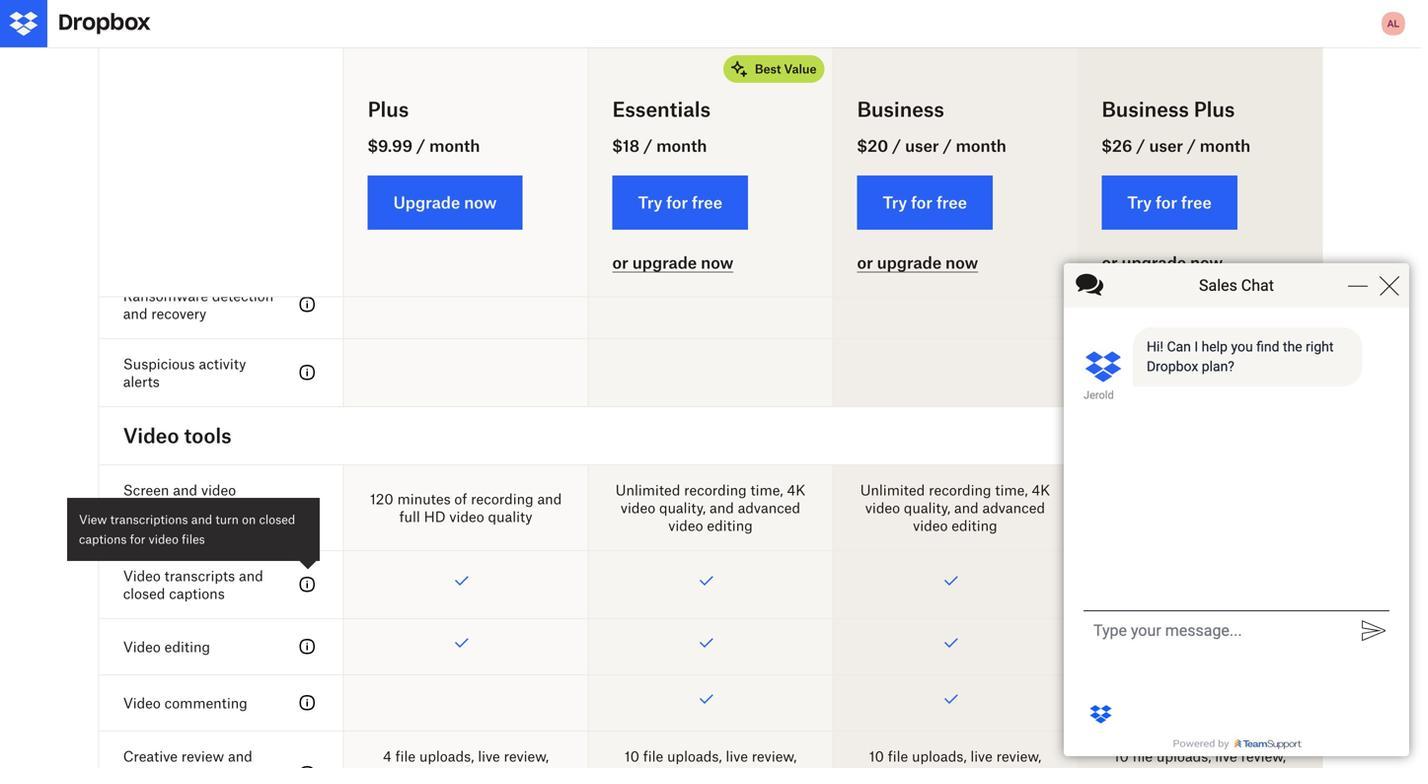 Task type: locate. For each thing, give the bounding box(es) containing it.
plus
[[368, 97, 409, 121], [1194, 97, 1235, 121]]

closed up video editing
[[123, 586, 165, 602]]

uploads,
[[419, 748, 474, 765], [667, 748, 722, 765], [912, 748, 967, 765], [1156, 748, 1211, 765]]

or upgrade now for second try for free link from the right
[[857, 253, 978, 273]]

video up video commenting
[[123, 639, 161, 656]]

1 vertical spatial included element
[[1078, 676, 1322, 731]]

try down "$18 / month"
[[638, 193, 662, 212]]

try for free
[[638, 193, 722, 212], [883, 193, 967, 212], [1127, 193, 1212, 212]]

3 standard image from the top
[[296, 692, 319, 715]]

2 or upgrade now from the left
[[857, 253, 978, 273]]

not included image
[[344, 23, 588, 90], [589, 23, 832, 90], [344, 91, 588, 146], [589, 91, 832, 146], [344, 147, 588, 214], [589, 147, 832, 214], [344, 215, 588, 270], [589, 215, 832, 270], [833, 215, 1077, 270], [344, 271, 588, 338], [589, 271, 832, 338], [833, 271, 1077, 338], [344, 339, 588, 406], [589, 339, 832, 406], [833, 339, 1077, 406], [344, 676, 588, 731]]

or upgrade now link for 1st try for free link from right
[[1102, 253, 1223, 273]]

2 horizontal spatial try for free link
[[1102, 176, 1237, 230]]

2 horizontal spatial editing
[[952, 517, 997, 534]]

video inside screen and video recordings with dropbox capture
[[201, 482, 236, 499]]

upgrade
[[632, 253, 697, 273], [877, 253, 942, 273], [1122, 253, 1186, 273]]

0 horizontal spatial advanced
[[738, 500, 800, 516]]

1 horizontal spatial editing
[[707, 517, 753, 534]]

2 10 file uploads, live review, versions, and vide from the left
[[869, 748, 1041, 769]]

0 horizontal spatial time,
[[750, 482, 783, 499]]

1 horizontal spatial free
[[936, 193, 967, 212]]

upgrade for 1st try for free link from the left
[[632, 253, 697, 273]]

review
[[181, 748, 224, 765]]

1 business from the left
[[857, 97, 944, 121]]

now
[[464, 193, 497, 212], [701, 253, 733, 273], [945, 253, 978, 273], [1190, 253, 1223, 273]]

1 horizontal spatial 10 file uploads, live review, versions, and vide
[[869, 748, 1041, 769]]

1 vertical spatial with
[[190, 766, 219, 769]]

2 10 from the left
[[869, 748, 884, 765]]

2 horizontal spatial try
[[1127, 193, 1152, 212]]

user down the business plus
[[1149, 136, 1183, 155]]

business
[[857, 97, 944, 121], [1102, 97, 1189, 121]]

and inside the video transcripts and closed captions
[[239, 568, 263, 585]]

minutes
[[397, 491, 451, 508]]

2 uploads, from the left
[[667, 748, 722, 765]]

plus up $9.99 at the left
[[368, 97, 409, 121]]

1 horizontal spatial upgrade
[[877, 253, 942, 273]]

or upgrade now link
[[612, 253, 733, 273], [857, 253, 978, 273], [1102, 253, 1223, 273]]

free
[[692, 193, 722, 212], [936, 193, 967, 212], [1181, 193, 1212, 212]]

0 horizontal spatial unlimited
[[616, 482, 680, 499]]

4 versions, from the left
[[1138, 766, 1195, 769]]

2 standard image from the top
[[296, 361, 319, 385]]

with down review
[[190, 766, 219, 769]]

10
[[624, 748, 639, 765], [869, 748, 884, 765], [1114, 748, 1129, 765]]

2 horizontal spatial or upgrade now link
[[1102, 253, 1223, 273]]

user for $20
[[905, 136, 939, 155]]

file
[[395, 748, 416, 765], [643, 748, 663, 765], [888, 748, 908, 765], [1133, 748, 1153, 765]]

2 horizontal spatial 10 file uploads, live review, versions, and vide
[[1114, 748, 1286, 769]]

4 file uploads, live review, versions, and vide
[[383, 748, 549, 769]]

unlimited
[[616, 482, 680, 499], [860, 482, 925, 499]]

0 horizontal spatial quality,
[[659, 500, 706, 516]]

0 vertical spatial standard image
[[296, 293, 319, 317]]

2 review, from the left
[[752, 748, 797, 765]]

0 horizontal spatial recording
[[471, 491, 534, 508]]

try for free down '$20 / user / month'
[[883, 193, 967, 212]]

0 horizontal spatial or
[[612, 253, 628, 273]]

1 user from the left
[[905, 136, 939, 155]]

free down $26 / user / month
[[1181, 193, 1212, 212]]

and
[[123, 305, 148, 322], [173, 482, 197, 499], [537, 491, 562, 508], [709, 500, 734, 516], [954, 500, 979, 516], [191, 513, 212, 527], [239, 568, 263, 585], [228, 748, 252, 765], [465, 766, 489, 769], [709, 766, 734, 769], [954, 766, 978, 769], [1199, 766, 1223, 769]]

with inside creative review and approvals with dropbo
[[190, 766, 219, 769]]

1 horizontal spatial plus
[[1194, 97, 1235, 121]]

commenting
[[164, 695, 247, 712]]

3 standard image from the top
[[296, 635, 319, 659]]

0 horizontal spatial 4k
[[787, 482, 805, 499]]

versions,
[[404, 766, 461, 769], [649, 766, 706, 769], [893, 766, 950, 769], [1138, 766, 1195, 769]]

editing
[[707, 517, 753, 534], [952, 517, 997, 534], [164, 639, 210, 656]]

try for free link down "$18 / month"
[[612, 176, 748, 230]]

try down $20
[[883, 193, 907, 212]]

2 horizontal spatial or upgrade now
[[1102, 253, 1223, 273]]

1 horizontal spatial or upgrade now link
[[857, 253, 978, 273]]

3 try from the left
[[1127, 193, 1152, 212]]

try for free down "$18 / month"
[[638, 193, 722, 212]]

0 horizontal spatial captions
[[79, 532, 127, 547]]

5 / from the left
[[1136, 136, 1145, 155]]

1 review, from the left
[[504, 748, 549, 765]]

standard image
[[296, 496, 319, 520], [296, 573, 319, 597], [296, 692, 319, 715], [296, 763, 319, 769]]

4 live from the left
[[1215, 748, 1237, 765]]

2 upgrade from the left
[[877, 253, 942, 273]]

video
[[123, 424, 179, 448], [123, 568, 161, 585], [123, 639, 161, 656], [123, 695, 161, 712]]

versions, inside 4 file uploads, live review, versions, and vide
[[404, 766, 461, 769]]

1 horizontal spatial try
[[883, 193, 907, 212]]

1 horizontal spatial 10
[[869, 748, 884, 765]]

try for free for 1st try for free link from the left
[[638, 193, 722, 212]]

2 horizontal spatial free
[[1181, 193, 1212, 212]]

captions
[[79, 532, 127, 547], [169, 586, 225, 602]]

2 horizontal spatial 10
[[1114, 748, 1129, 765]]

10 file uploads, live review, versions, and vide
[[624, 748, 797, 769], [869, 748, 1041, 769], [1114, 748, 1286, 769]]

120
[[370, 491, 394, 508]]

0 horizontal spatial 10 file uploads, live review, versions, and vide
[[624, 748, 797, 769]]

/ for $18
[[643, 136, 652, 155]]

video
[[201, 482, 236, 499], [621, 500, 655, 516], [865, 500, 900, 516], [449, 509, 484, 525], [668, 517, 703, 534], [913, 517, 948, 534], [149, 532, 179, 547]]

free for 1st try for free link from the left
[[692, 193, 722, 212]]

for down "$18 / month"
[[666, 193, 688, 212]]

2 vertical spatial standard image
[[296, 635, 319, 659]]

1 upgrade from the left
[[632, 253, 697, 273]]

ransomware
[[123, 288, 208, 304]]

2 try for free link from the left
[[857, 176, 993, 230]]

1 horizontal spatial captions
[[169, 586, 225, 602]]

for inside view transcriptions and turn on closed captions for video files
[[130, 532, 145, 547]]

$20 / user / month
[[857, 136, 1006, 155]]

3 / from the left
[[892, 136, 901, 155]]

video up the screen
[[123, 424, 179, 448]]

1 horizontal spatial try for free
[[883, 193, 967, 212]]

for down $26 / user / month
[[1156, 193, 1177, 212]]

0 vertical spatial closed
[[259, 513, 295, 527]]

3 free from the left
[[1181, 193, 1212, 212]]

video inside view transcriptions and turn on closed captions for video files
[[149, 532, 179, 547]]

recording
[[684, 482, 747, 499], [929, 482, 991, 499], [471, 491, 534, 508]]

0 horizontal spatial plus
[[368, 97, 409, 121]]

1 horizontal spatial unlimited recording time, 4k video quality, and advanced video editing
[[860, 482, 1050, 534]]

3 versions, from the left
[[893, 766, 950, 769]]

3 video from the top
[[123, 639, 161, 656]]

tools
[[184, 424, 232, 448]]

1 quality, from the left
[[659, 500, 706, 516]]

0 horizontal spatial business
[[857, 97, 944, 121]]

3 10 from the left
[[1114, 748, 1129, 765]]

1 horizontal spatial or
[[857, 253, 873, 273]]

1 try for free from the left
[[638, 193, 722, 212]]

1 10 from the left
[[624, 748, 639, 765]]

included element
[[1078, 551, 1322, 619], [1078, 676, 1322, 731]]

2 business from the left
[[1102, 97, 1189, 121]]

0 horizontal spatial try
[[638, 193, 662, 212]]

view
[[79, 513, 107, 527]]

4 file from the left
[[1133, 748, 1153, 765]]

4 video from the top
[[123, 695, 161, 712]]

included element for video transcripts and closed captions
[[1078, 551, 1322, 619]]

with
[[196, 500, 225, 516], [190, 766, 219, 769]]

or upgrade now link for second try for free link from the right
[[857, 253, 978, 273]]

video for video transcripts and closed captions
[[123, 568, 161, 585]]

2 horizontal spatial upgrade
[[1122, 253, 1186, 273]]

1 vertical spatial standard image
[[296, 361, 319, 385]]

0 horizontal spatial try for free
[[638, 193, 722, 212]]

and inside 120 minutes of recording and full hd video quality
[[537, 491, 562, 508]]

try for free link
[[612, 176, 748, 230], [857, 176, 993, 230], [1102, 176, 1237, 230]]

0 horizontal spatial closed
[[123, 586, 165, 602]]

for
[[666, 193, 688, 212], [911, 193, 933, 212], [1156, 193, 1177, 212], [130, 532, 145, 547]]

try for free link down '$20 / user / month'
[[857, 176, 993, 230]]

2 file from the left
[[643, 748, 663, 765]]

live
[[478, 748, 500, 765], [726, 748, 748, 765], [970, 748, 993, 765], [1215, 748, 1237, 765]]

user right $20
[[905, 136, 939, 155]]

unlimited recording time, 4k video quality, and advanced video editing
[[616, 482, 805, 534], [860, 482, 1050, 534]]

essentials
[[612, 97, 711, 121]]

2 included element from the top
[[1078, 676, 1322, 731]]

1 or upgrade now link from the left
[[612, 253, 733, 273]]

video tools
[[123, 424, 232, 448]]

business up the $26
[[1102, 97, 1189, 121]]

4 standard image from the top
[[296, 763, 319, 769]]

1 time, from the left
[[750, 482, 783, 499]]

$26 / user / month
[[1102, 136, 1250, 155]]

0 horizontal spatial unlimited recording time, 4k video quality, and advanced video editing
[[616, 482, 805, 534]]

with inside screen and video recordings with dropbox capture
[[196, 500, 225, 516]]

try for free link down $26 / user / month
[[1102, 176, 1237, 230]]

3 or upgrade now link from the left
[[1102, 253, 1223, 273]]

detection
[[212, 288, 274, 304]]

closed right on
[[259, 513, 295, 527]]

1 plus from the left
[[368, 97, 409, 121]]

3 or upgrade now from the left
[[1102, 253, 1223, 273]]

review,
[[504, 748, 549, 765], [752, 748, 797, 765], [996, 748, 1041, 765], [1241, 748, 1286, 765]]

1 try for free link from the left
[[612, 176, 748, 230]]

upgrade for 1st try for free link from right
[[1122, 253, 1186, 273]]

2 standard image from the top
[[296, 573, 319, 597]]

closed inside the video transcripts and closed captions
[[123, 586, 165, 602]]

ransomware detection and recovery
[[123, 288, 274, 322]]

advanced
[[738, 500, 800, 516], [982, 500, 1045, 516]]

approvals
[[123, 766, 186, 769]]

2 free from the left
[[936, 193, 967, 212]]

1 / from the left
[[416, 136, 425, 155]]

free for 1st try for free link from right
[[1181, 193, 1212, 212]]

user
[[905, 136, 939, 155], [1149, 136, 1183, 155]]

alerts
[[123, 373, 160, 390]]

0 horizontal spatial user
[[905, 136, 939, 155]]

business for business
[[857, 97, 944, 121]]

video up the creative
[[123, 695, 161, 712]]

2 quality, from the left
[[904, 500, 950, 516]]

1 included element from the top
[[1078, 551, 1322, 619]]

standard image for screen and video recordings with dropbox capture
[[296, 496, 319, 520]]

recording inside 120 minutes of recording and full hd video quality
[[471, 491, 534, 508]]

plus up $26 / user / month
[[1194, 97, 1235, 121]]

2 versions, from the left
[[649, 766, 706, 769]]

2 month from the left
[[656, 136, 707, 155]]

1 free from the left
[[692, 193, 722, 212]]

1 vertical spatial closed
[[123, 586, 165, 602]]

1 4k from the left
[[787, 482, 805, 499]]

and inside creative review and approvals with dropbo
[[228, 748, 252, 765]]

0 horizontal spatial upgrade
[[632, 253, 697, 273]]

2 or upgrade now link from the left
[[857, 253, 978, 273]]

2 try for free from the left
[[883, 193, 967, 212]]

0 vertical spatial captions
[[79, 532, 127, 547]]

business up $20
[[857, 97, 944, 121]]

and inside ransomware detection and recovery
[[123, 305, 148, 322]]

try for free down $26 / user / month
[[1127, 193, 1212, 212]]

$26
[[1102, 136, 1132, 155]]

1 video from the top
[[123, 424, 179, 448]]

1 horizontal spatial advanced
[[982, 500, 1045, 516]]

suspicious
[[123, 356, 195, 372]]

for for 1st try for free link from right
[[1156, 193, 1177, 212]]

/
[[416, 136, 425, 155], [643, 136, 652, 155], [892, 136, 901, 155], [943, 136, 952, 155], [1136, 136, 1145, 155], [1187, 136, 1196, 155]]

3 10 file uploads, live review, versions, and vide from the left
[[1114, 748, 1286, 769]]

1 horizontal spatial user
[[1149, 136, 1183, 155]]

try
[[638, 193, 662, 212], [883, 193, 907, 212], [1127, 193, 1152, 212]]

for down the transcriptions
[[130, 532, 145, 547]]

video transcripts and closed captions
[[123, 568, 263, 602]]

upgrade now
[[393, 193, 497, 212]]

1 horizontal spatial business
[[1102, 97, 1189, 121]]

0 horizontal spatial free
[[692, 193, 722, 212]]

0 vertical spatial with
[[196, 500, 225, 516]]

2 horizontal spatial or
[[1102, 253, 1118, 273]]

0 horizontal spatial 10
[[624, 748, 639, 765]]

1 live from the left
[[478, 748, 500, 765]]

1 horizontal spatial time,
[[995, 482, 1028, 499]]

with up the capture
[[196, 500, 225, 516]]

3 upgrade from the left
[[1122, 253, 1186, 273]]

1 horizontal spatial closed
[[259, 513, 295, 527]]

/ for $9.99
[[416, 136, 425, 155]]

3 review, from the left
[[996, 748, 1041, 765]]

2 user from the left
[[1149, 136, 1183, 155]]

1 horizontal spatial try for free link
[[857, 176, 993, 230]]

quality,
[[659, 500, 706, 516], [904, 500, 950, 516]]

1 vertical spatial captions
[[169, 586, 225, 602]]

free down "$18 / month"
[[692, 193, 722, 212]]

3 uploads, from the left
[[912, 748, 967, 765]]

captions down transcripts
[[169, 586, 225, 602]]

0 horizontal spatial try for free link
[[612, 176, 748, 230]]

try down the $26
[[1127, 193, 1152, 212]]

and inside screen and video recordings with dropbox capture
[[173, 482, 197, 499]]

4 review, from the left
[[1241, 748, 1286, 765]]

3 month from the left
[[956, 136, 1006, 155]]

2 video from the top
[[123, 568, 161, 585]]

or upgrade now for 1st try for free link from the left
[[612, 253, 733, 273]]

hd
[[424, 509, 446, 525]]

recovery
[[151, 305, 206, 322]]

now inside upgrade now link
[[464, 193, 497, 212]]

1 standard image from the top
[[296, 293, 319, 317]]

creative review and approvals with dropbo
[[123, 748, 278, 769]]

captions inside the video transcripts and closed captions
[[169, 586, 225, 602]]

for for second try for free link from the right
[[911, 193, 933, 212]]

0 horizontal spatial or upgrade now
[[612, 253, 733, 273]]

video for video commenting
[[123, 695, 161, 712]]

3 file from the left
[[888, 748, 908, 765]]

1 advanced from the left
[[738, 500, 800, 516]]

1 standard image from the top
[[296, 496, 319, 520]]

quality
[[488, 509, 532, 525]]

view transcriptions and turn on closed captions for video files
[[79, 513, 295, 547]]

1 file from the left
[[395, 748, 416, 765]]

upgrade
[[393, 193, 460, 212]]

2 horizontal spatial try for free
[[1127, 193, 1212, 212]]

captions down view
[[79, 532, 127, 547]]

video for video editing
[[123, 639, 161, 656]]

month
[[429, 136, 480, 155], [656, 136, 707, 155], [956, 136, 1006, 155], [1200, 136, 1250, 155]]

free down '$20 / user / month'
[[936, 193, 967, 212]]

4k
[[787, 482, 805, 499], [1032, 482, 1050, 499]]

closed
[[259, 513, 295, 527], [123, 586, 165, 602]]

1 horizontal spatial unlimited
[[860, 482, 925, 499]]

or upgrade now link for 1st try for free link from the left
[[612, 253, 733, 273]]

time,
[[750, 482, 783, 499], [995, 482, 1028, 499]]

and inside view transcriptions and turn on closed captions for video files
[[191, 513, 212, 527]]

4
[[383, 748, 392, 765]]

al button
[[1378, 8, 1409, 39]]

2 / from the left
[[643, 136, 652, 155]]

1 horizontal spatial quality,
[[904, 500, 950, 516]]

$18 / month
[[612, 136, 707, 155]]

1 uploads, from the left
[[419, 748, 474, 765]]

/ for $26
[[1136, 136, 1145, 155]]

or
[[612, 253, 628, 273], [857, 253, 873, 273], [1102, 253, 1118, 273]]

business for business plus
[[1102, 97, 1189, 121]]

1 horizontal spatial or upgrade now
[[857, 253, 978, 273]]

1 horizontal spatial 4k
[[1032, 482, 1050, 499]]

video inside the video transcripts and closed captions
[[123, 568, 161, 585]]

video down "dropbox"
[[123, 568, 161, 585]]

or upgrade now
[[612, 253, 733, 273], [857, 253, 978, 273], [1102, 253, 1223, 273]]

2 plus from the left
[[1194, 97, 1235, 121]]

0 vertical spatial included element
[[1078, 551, 1322, 619]]

1 or upgrade now from the left
[[612, 253, 733, 273]]

for down '$20 / user / month'
[[911, 193, 933, 212]]

3 try for free from the left
[[1127, 193, 1212, 212]]

standard image
[[296, 293, 319, 317], [296, 361, 319, 385], [296, 635, 319, 659]]

1 versions, from the left
[[404, 766, 461, 769]]

0 horizontal spatial or upgrade now link
[[612, 253, 733, 273]]

with for and
[[196, 500, 225, 516]]



Task type: describe. For each thing, give the bounding box(es) containing it.
dropbox
[[123, 517, 179, 534]]

for for 1st try for free link from the left
[[666, 193, 688, 212]]

video for video tools
[[123, 424, 179, 448]]

full
[[399, 509, 420, 525]]

1 unlimited from the left
[[616, 482, 680, 499]]

2 or from the left
[[857, 253, 873, 273]]

standard image for creative review and approvals with dropbo
[[296, 763, 319, 769]]

standard image for video transcripts and closed captions
[[296, 573, 319, 597]]

standard image for editing
[[296, 635, 319, 659]]

al
[[1387, 17, 1399, 30]]

upgrade now link
[[368, 176, 522, 230]]

file inside 4 file uploads, live review, versions, and vide
[[395, 748, 416, 765]]

$9.99 / month
[[368, 136, 480, 155]]

120 minutes of recording and full hd video quality
[[370, 491, 562, 525]]

value
[[784, 62, 817, 76]]

transcripts
[[164, 568, 235, 585]]

try for free for second try for free link from the right
[[883, 193, 967, 212]]

recordings
[[123, 500, 193, 516]]

3 try for free link from the left
[[1102, 176, 1237, 230]]

and inside 4 file uploads, live review, versions, and vide
[[465, 766, 489, 769]]

on
[[242, 513, 256, 527]]

upgrade for second try for free link from the right
[[877, 253, 942, 273]]

video inside 120 minutes of recording and full hd video quality
[[449, 509, 484, 525]]

2 live from the left
[[726, 748, 748, 765]]

video editing
[[123, 639, 210, 656]]

3 live from the left
[[970, 748, 993, 765]]

review, inside 4 file uploads, live review, versions, and vide
[[504, 748, 549, 765]]

or upgrade now for 1st try for free link from right
[[1102, 253, 1223, 273]]

turn
[[215, 513, 239, 527]]

standard image for video commenting
[[296, 692, 319, 715]]

included element for video commenting
[[1078, 676, 1322, 731]]

1 horizontal spatial recording
[[684, 482, 747, 499]]

1 try from the left
[[638, 193, 662, 212]]

1 10 file uploads, live review, versions, and vide from the left
[[624, 748, 797, 769]]

4 month from the left
[[1200, 136, 1250, 155]]

suspicious activity alerts
[[123, 356, 246, 390]]

6 / from the left
[[1187, 136, 1196, 155]]

standard image for activity
[[296, 361, 319, 385]]

best
[[755, 62, 781, 76]]

4 / from the left
[[943, 136, 952, 155]]

of
[[454, 491, 467, 508]]

business plus
[[1102, 97, 1235, 121]]

with for review
[[190, 766, 219, 769]]

free for second try for free link from the right
[[936, 193, 967, 212]]

transcriptions
[[110, 513, 188, 527]]

$18
[[612, 136, 640, 155]]

2 4k from the left
[[1032, 482, 1050, 499]]

best value
[[755, 62, 817, 76]]

captions inside view transcriptions and turn on closed captions for video files
[[79, 532, 127, 547]]

user for $26
[[1149, 136, 1183, 155]]

activity
[[199, 356, 246, 372]]

creative
[[123, 748, 178, 765]]

closed inside view transcriptions and turn on closed captions for video files
[[259, 513, 295, 527]]

capture
[[182, 517, 235, 534]]

4 uploads, from the left
[[1156, 748, 1211, 765]]

screen
[[123, 482, 169, 499]]

2 advanced from the left
[[982, 500, 1045, 516]]

1 or from the left
[[612, 253, 628, 273]]

1 unlimited recording time, 4k video quality, and advanced video editing from the left
[[616, 482, 805, 534]]

2 horizontal spatial recording
[[929, 482, 991, 499]]

files
[[182, 532, 205, 547]]

2 unlimited from the left
[[860, 482, 925, 499]]

3 or from the left
[[1102, 253, 1118, 273]]

screen and video recordings with dropbox capture
[[123, 482, 236, 534]]

video commenting
[[123, 695, 247, 712]]

2 time, from the left
[[995, 482, 1028, 499]]

1 month from the left
[[429, 136, 480, 155]]

standard image for detection
[[296, 293, 319, 317]]

2 unlimited recording time, 4k video quality, and advanced video editing from the left
[[860, 482, 1050, 534]]

uploads, inside 4 file uploads, live review, versions, and vide
[[419, 748, 474, 765]]

live inside 4 file uploads, live review, versions, and vide
[[478, 748, 500, 765]]

$20
[[857, 136, 888, 155]]

0 horizontal spatial editing
[[164, 639, 210, 656]]

$9.99
[[368, 136, 413, 155]]

try for free for 1st try for free link from right
[[1127, 193, 1212, 212]]

2 try from the left
[[883, 193, 907, 212]]

/ for $20
[[892, 136, 901, 155]]



Task type: vqa. For each thing, say whether or not it's contained in the screenshot.
leftmost All files
no



